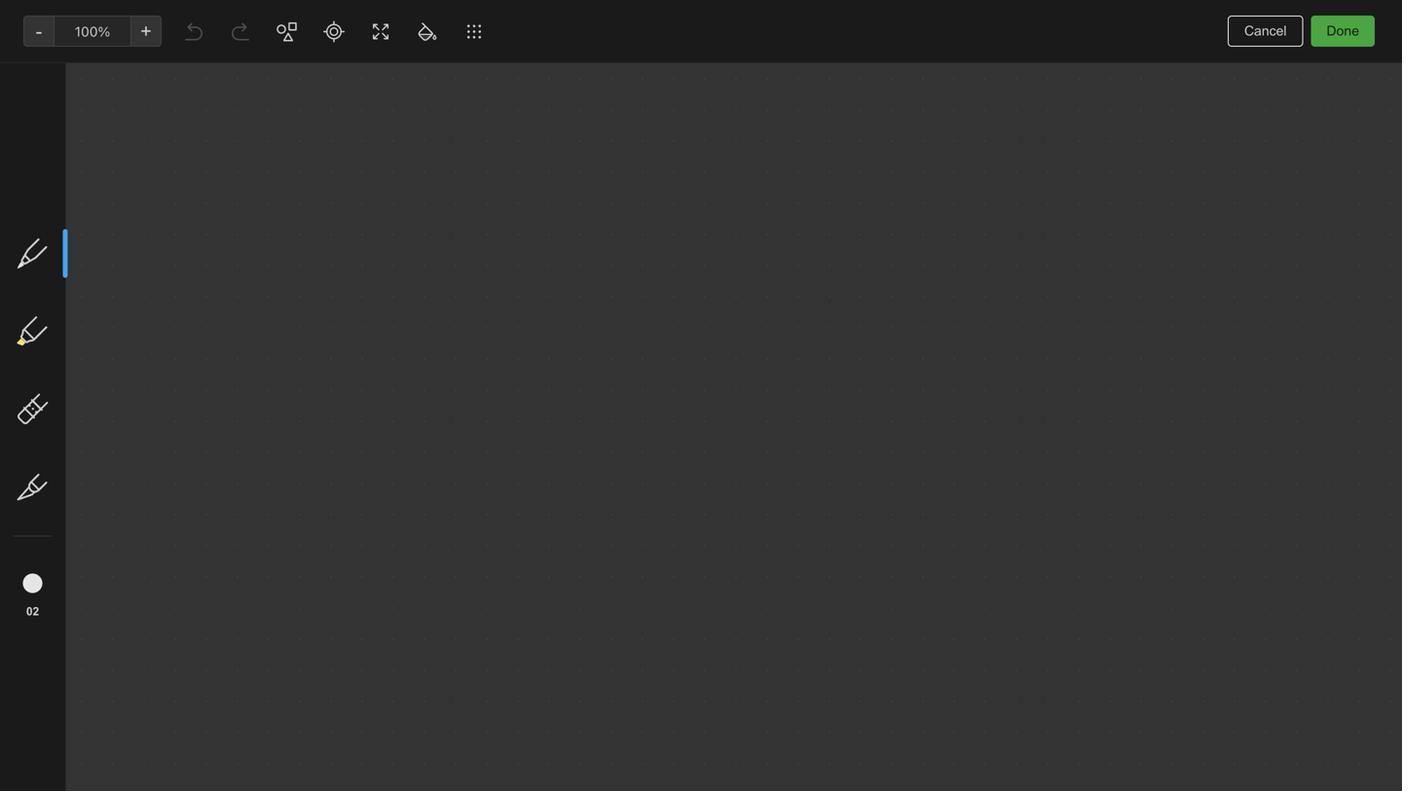 Task type: locate. For each thing, give the bounding box(es) containing it.
None search field
[[25, 56, 208, 92]]

upgrade image
[[75, 710, 99, 733]]

notes left (
[[43, 191, 80, 207]]

do
[[503, 382, 519, 398]]

work
[[438, 199, 468, 215]]

trash link
[[0, 363, 233, 394]]

1 horizontal spatial notes
[[276, 19, 329, 42]]

Search text field
[[25, 56, 208, 92]]

1 horizontal spatial 5
[[290, 438, 297, 452]]

1 vertical spatial dec 5
[[438, 594, 470, 608]]

0 horizontal spatial 5
[[257, 61, 265, 77]]

task up the "laptop"
[[495, 125, 526, 141]]

new button
[[12, 102, 222, 137]]

sharks!
[[265, 382, 315, 398]]

morning inside morning task open laptop - sign in - check task - check emails - start work - go on lunch - meeting - end of day
[[438, 125, 492, 141]]

only
[[1217, 16, 1244, 30]]

0 vertical spatial morning
[[438, 125, 492, 141]]

dec 5
[[265, 438, 297, 452], [438, 594, 470, 608]]

0 vertical spatial notes
[[276, 19, 329, 42]]

share button
[[1284, 8, 1355, 39]]

2 morning from the top
[[438, 421, 490, 437]]

task down files
[[493, 421, 522, 437]]

- right files
[[530, 404, 537, 420]]

open
[[438, 147, 472, 163]]

5 notes
[[257, 61, 304, 77]]

check
[[462, 164, 502, 180], [438, 182, 478, 198]]

-
[[519, 147, 525, 163], [452, 164, 459, 180], [538, 164, 545, 180], [525, 182, 531, 198], [472, 199, 478, 215], [561, 199, 567, 215], [492, 217, 499, 233], [530, 404, 537, 420]]

1 vertical spatial dec
[[438, 594, 459, 608]]

morning inside the things to do organize files - morning task
[[438, 421, 490, 437]]

you
[[1247, 16, 1269, 30]]

- left the go
[[472, 199, 478, 215]]

all changes saved
[[1280, 765, 1387, 780]]

- left sign
[[519, 147, 525, 163]]

morning
[[438, 125, 492, 141], [438, 421, 490, 437]]

1 vertical spatial morning
[[438, 421, 490, 437]]

task
[[495, 125, 526, 141], [506, 164, 535, 180], [493, 421, 522, 437]]

notebooks
[[44, 265, 112, 281]]

home link
[[0, 153, 234, 184]]

tags
[[44, 297, 73, 313]]

thumbnail image
[[249, 248, 410, 354], [422, 287, 583, 354], [249, 515, 410, 621]]

morning up open
[[438, 125, 492, 141]]

check up work
[[438, 182, 478, 198]]

add tag image
[[650, 761, 673, 784]]

check down the "laptop"
[[462, 164, 502, 180]]

add a reminder image
[[616, 761, 640, 784]]

dec
[[265, 438, 287, 452], [438, 594, 459, 608]]

changes
[[1299, 765, 1349, 780]]

end
[[502, 217, 526, 233]]

tree containing home
[[0, 153, 234, 685]]

2 vertical spatial task
[[493, 421, 522, 437]]

notes up notes
[[276, 19, 329, 42]]

day
[[438, 234, 460, 250]]

2 vertical spatial 5
[[463, 594, 470, 608]]

laptop
[[475, 147, 515, 163]]

thumbnail image for morning task open laptop - sign in - check task - check emails - start work - go on lunch - meeting - end of day
[[249, 248, 410, 354]]

0 vertical spatial dec
[[265, 438, 287, 452]]

tree
[[0, 153, 234, 685]]

new
[[43, 111, 71, 128]]

all
[[1280, 765, 1295, 780]]

flower button
[[249, 109, 410, 354]]

me
[[121, 328, 140, 344]]

0 vertical spatial task
[[495, 125, 526, 141]]

(
[[85, 192, 90, 207]]

0 horizontal spatial dec 5
[[265, 438, 297, 452]]

1 vertical spatial notes
[[43, 191, 80, 207]]

notes inside tree
[[43, 191, 80, 207]]

2 horizontal spatial 5
[[463, 594, 470, 608]]

notes
[[269, 61, 304, 77]]

notes for notes (
[[43, 191, 80, 207]]

morning down organize
[[438, 421, 490, 437]]

5
[[257, 61, 265, 77], [290, 438, 297, 452], [463, 594, 470, 608]]

tasks
[[43, 223, 78, 239]]

notes
[[276, 19, 329, 42], [43, 191, 80, 207]]

tags button
[[0, 289, 233, 320]]

shared with me link
[[0, 320, 233, 352]]

0 vertical spatial 5
[[257, 61, 265, 77]]

task up emails
[[506, 164, 535, 180]]

in
[[438, 164, 449, 180]]

0 vertical spatial dec 5
[[265, 438, 297, 452]]

1 morning from the top
[[438, 125, 492, 141]]

things to do organize files - morning task
[[438, 382, 537, 437]]

1 horizontal spatial dec 5
[[438, 594, 470, 608]]

0 horizontal spatial notes
[[43, 191, 80, 207]]



Task type: describe. For each thing, give the bounding box(es) containing it.
share
[[1301, 15, 1339, 31]]

Note Editor text field
[[0, 0, 1402, 792]]

1 horizontal spatial dec
[[438, 594, 459, 608]]

flower
[[265, 125, 308, 141]]

0 horizontal spatial dec
[[265, 438, 287, 452]]

tasks button
[[0, 215, 233, 246]]

morning task open laptop - sign in - check task - check emails - start work - go on lunch - meeting - end of day
[[438, 125, 567, 250]]

with
[[91, 328, 117, 344]]

meeting
[[438, 217, 489, 233]]

1 vertical spatial task
[[506, 164, 535, 180]]

- up the lunch at the top
[[525, 182, 531, 198]]

home
[[43, 160, 80, 176]]

task inside the things to do organize files - morning task
[[493, 421, 522, 437]]

saved
[[1352, 765, 1387, 780]]

things
[[438, 382, 482, 398]]

trash
[[43, 371, 78, 387]]

- down sign
[[538, 164, 545, 180]]

note window element
[[0, 0, 1402, 792]]

sign
[[529, 147, 556, 163]]

go
[[482, 199, 500, 215]]

1 vertical spatial check
[[438, 182, 478, 198]]

notebooks link
[[0, 258, 233, 289]]

- down start
[[561, 199, 567, 215]]

only you
[[1217, 16, 1269, 30]]

notes (
[[43, 191, 90, 207]]

organize
[[438, 404, 494, 420]]

shared
[[43, 328, 87, 344]]

thumbnail image for things to do organize files - morning task
[[249, 515, 410, 621]]

notes for notes
[[276, 19, 329, 42]]

emails
[[481, 182, 522, 198]]

of
[[530, 217, 543, 233]]

shared with me
[[43, 328, 140, 344]]

lunch
[[523, 199, 557, 215]]

to
[[486, 382, 499, 398]]

start
[[535, 182, 566, 198]]

- inside the things to do organize files - morning task
[[530, 404, 537, 420]]

files
[[498, 404, 527, 420]]

- right in
[[452, 164, 459, 180]]

on
[[503, 199, 519, 215]]

1 vertical spatial 5
[[290, 438, 297, 452]]

expand notebooks image
[[5, 266, 20, 281]]

0 vertical spatial check
[[462, 164, 502, 180]]

settings image
[[199, 16, 222, 39]]

- down the go
[[492, 217, 499, 233]]



Task type: vqa. For each thing, say whether or not it's contained in the screenshot.
first tab from right
no



